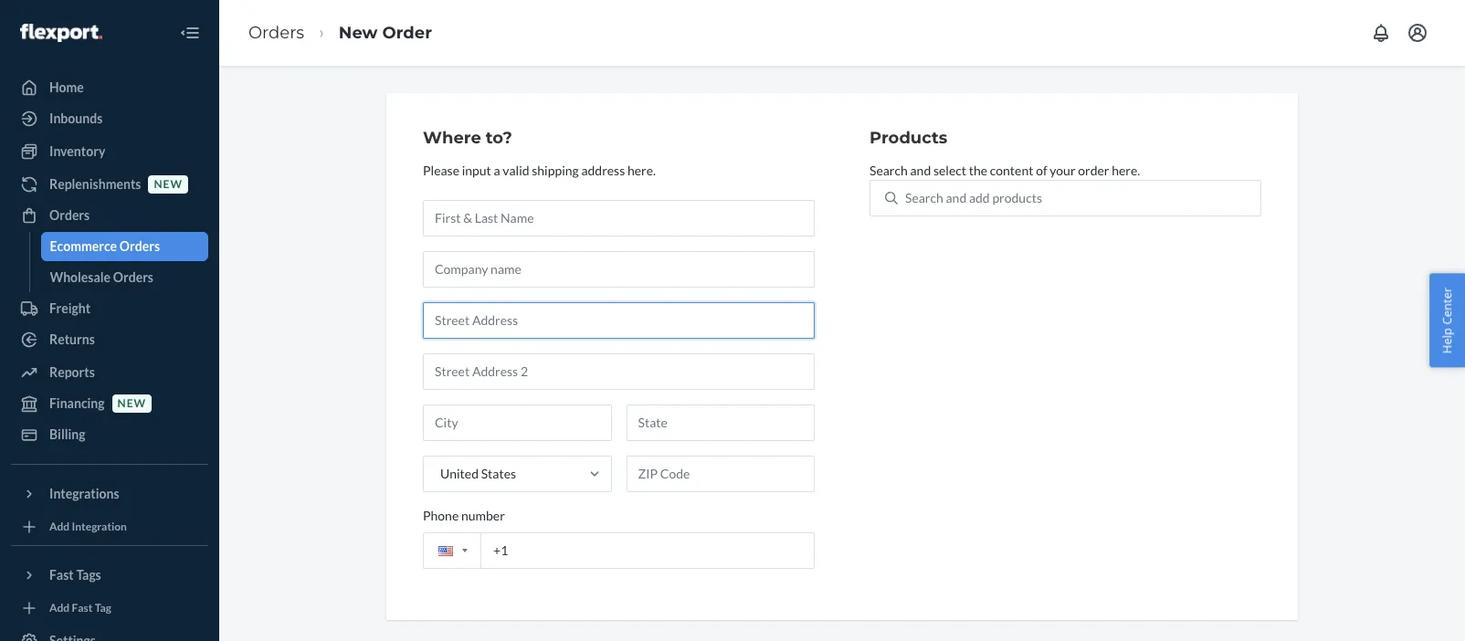 Task type: locate. For each thing, give the bounding box(es) containing it.
and
[[910, 162, 931, 178], [946, 190, 967, 205]]

help center button
[[1430, 274, 1465, 367]]

search up search icon
[[870, 162, 908, 178]]

orders link inside breadcrumbs navigation
[[248, 23, 304, 43]]

new down 'inventory' link at the left
[[154, 178, 183, 191]]

1 horizontal spatial orders link
[[248, 23, 304, 43]]

new for replenishments
[[154, 178, 183, 191]]

financing
[[49, 395, 105, 411]]

new
[[154, 178, 183, 191], [117, 397, 146, 410]]

City text field
[[423, 404, 612, 441]]

new down reports link in the left of the page
[[117, 397, 146, 410]]

home
[[49, 79, 84, 95]]

freight
[[49, 301, 90, 316]]

add inside add integration link
[[49, 520, 70, 534]]

select
[[933, 162, 966, 178]]

search for search and select the content of your order here.
[[870, 162, 908, 178]]

1 vertical spatial search
[[905, 190, 943, 205]]

and left add
[[946, 190, 967, 205]]

here. right address
[[627, 162, 656, 178]]

search
[[870, 162, 908, 178], [905, 190, 943, 205]]

2 add from the top
[[49, 601, 70, 615]]

reports link
[[11, 358, 208, 387]]

1 add from the top
[[49, 520, 70, 534]]

orders link left the 'new'
[[248, 23, 304, 43]]

order
[[382, 23, 432, 43]]

1 horizontal spatial and
[[946, 190, 967, 205]]

close navigation image
[[179, 22, 201, 44]]

add left integration
[[49, 520, 70, 534]]

here.
[[627, 162, 656, 178], [1112, 162, 1140, 178]]

1 (702) 123-4567 telephone field
[[423, 532, 815, 569]]

and left select
[[910, 162, 931, 178]]

please
[[423, 162, 459, 178]]

1 horizontal spatial new
[[154, 178, 183, 191]]

inbounds link
[[11, 104, 208, 133]]

0 horizontal spatial and
[[910, 162, 931, 178]]

breadcrumbs navigation
[[234, 6, 447, 60]]

add fast tag link
[[11, 597, 208, 619]]

fast tags
[[49, 567, 101, 583]]

0 vertical spatial orders link
[[248, 23, 304, 43]]

replenishments
[[49, 176, 141, 192]]

0 vertical spatial add
[[49, 520, 70, 534]]

fast left tag
[[72, 601, 93, 615]]

add integration link
[[11, 516, 208, 538]]

0 vertical spatial and
[[910, 162, 931, 178]]

search and select the content of your order here.
[[870, 162, 1140, 178]]

address
[[581, 162, 625, 178]]

add integration
[[49, 520, 127, 534]]

orders
[[248, 23, 304, 43], [49, 207, 90, 223], [119, 238, 160, 254], [113, 269, 153, 285]]

1 here. from the left
[[627, 162, 656, 178]]

orders link up ecommerce orders on the left of the page
[[11, 201, 208, 230]]

0 vertical spatial new
[[154, 178, 183, 191]]

0 horizontal spatial here.
[[627, 162, 656, 178]]

0 horizontal spatial new
[[117, 397, 146, 410]]

add down fast tags
[[49, 601, 70, 615]]

phone
[[423, 508, 459, 523]]

reports
[[49, 364, 95, 380]]

ecommerce
[[50, 238, 117, 254]]

1 vertical spatial add
[[49, 601, 70, 615]]

2 here. from the left
[[1112, 162, 1140, 178]]

the
[[969, 162, 987, 178]]

fast
[[49, 567, 74, 583], [72, 601, 93, 615]]

ZIP Code text field
[[626, 456, 815, 492]]

integrations
[[49, 486, 119, 501]]

center
[[1439, 287, 1455, 325]]

new for financing
[[117, 397, 146, 410]]

please input a valid shipping address here.
[[423, 162, 656, 178]]

0 vertical spatial fast
[[49, 567, 74, 583]]

help center
[[1439, 287, 1455, 354]]

1 vertical spatial orders link
[[11, 201, 208, 230]]

search right search icon
[[905, 190, 943, 205]]

products
[[992, 190, 1042, 205]]

fast left tags
[[49, 567, 74, 583]]

where
[[423, 128, 481, 148]]

of
[[1036, 162, 1047, 178]]

freight link
[[11, 294, 208, 323]]

home link
[[11, 73, 208, 102]]

inventory link
[[11, 137, 208, 166]]

integration
[[72, 520, 127, 534]]

1 vertical spatial fast
[[72, 601, 93, 615]]

here. right order
[[1112, 162, 1140, 178]]

wholesale orders link
[[41, 263, 208, 292]]

number
[[461, 508, 505, 523]]

1 vertical spatial new
[[117, 397, 146, 410]]

help
[[1439, 328, 1455, 354]]

returns link
[[11, 325, 208, 354]]

valid
[[503, 162, 529, 178]]

add
[[49, 520, 70, 534], [49, 601, 70, 615]]

orders link
[[248, 23, 304, 43], [11, 201, 208, 230]]

1 horizontal spatial here.
[[1112, 162, 1140, 178]]

orders left the 'new'
[[248, 23, 304, 43]]

inbounds
[[49, 111, 103, 126]]

1 vertical spatial and
[[946, 190, 967, 205]]

0 vertical spatial search
[[870, 162, 908, 178]]



Task type: vqa. For each thing, say whether or not it's contained in the screenshot.
are
no



Task type: describe. For each thing, give the bounding box(es) containing it.
input
[[462, 162, 491, 178]]

new order
[[339, 23, 432, 43]]

products
[[870, 128, 948, 148]]

wholesale
[[50, 269, 111, 285]]

search image
[[885, 192, 898, 204]]

orders up ecommerce
[[49, 207, 90, 223]]

open notifications image
[[1370, 22, 1392, 44]]

order
[[1078, 162, 1109, 178]]

add for add fast tag
[[49, 601, 70, 615]]

ecommerce orders
[[50, 238, 160, 254]]

a
[[494, 162, 500, 178]]

add
[[969, 190, 990, 205]]

and for select
[[910, 162, 931, 178]]

new order link
[[339, 23, 432, 43]]

fast tags button
[[11, 561, 208, 590]]

0 horizontal spatial orders link
[[11, 201, 208, 230]]

where to?
[[423, 128, 512, 148]]

content
[[990, 162, 1033, 178]]

First & Last Name text field
[[423, 200, 815, 236]]

State text field
[[626, 404, 815, 441]]

search for search and add products
[[905, 190, 943, 205]]

tag
[[95, 601, 111, 615]]

united states: + 1 image
[[462, 549, 468, 553]]

new
[[339, 23, 378, 43]]

Street Address 2 text field
[[423, 353, 815, 390]]

flexport logo image
[[20, 23, 102, 42]]

to?
[[486, 128, 512, 148]]

integrations button
[[11, 480, 208, 509]]

and for add
[[946, 190, 967, 205]]

tags
[[76, 567, 101, 583]]

fast inside fast tags dropdown button
[[49, 567, 74, 583]]

states
[[481, 466, 516, 481]]

wholesale orders
[[50, 269, 153, 285]]

fast inside the add fast tag link
[[72, 601, 93, 615]]

shipping
[[532, 162, 579, 178]]

orders inside breadcrumbs navigation
[[248, 23, 304, 43]]

open account menu image
[[1407, 22, 1429, 44]]

united
[[440, 466, 479, 481]]

returns
[[49, 332, 95, 347]]

add fast tag
[[49, 601, 111, 615]]

united states
[[440, 466, 516, 481]]

search and add products
[[905, 190, 1042, 205]]

phone number
[[423, 508, 505, 523]]

orders down ecommerce orders link
[[113, 269, 153, 285]]

Street Address text field
[[423, 302, 815, 339]]

billing link
[[11, 420, 208, 449]]

Company name text field
[[423, 251, 815, 288]]

orders up the wholesale orders link
[[119, 238, 160, 254]]

your
[[1050, 162, 1076, 178]]

inventory
[[49, 143, 105, 159]]

add for add integration
[[49, 520, 70, 534]]

ecommerce orders link
[[41, 232, 208, 261]]

billing
[[49, 427, 85, 442]]



